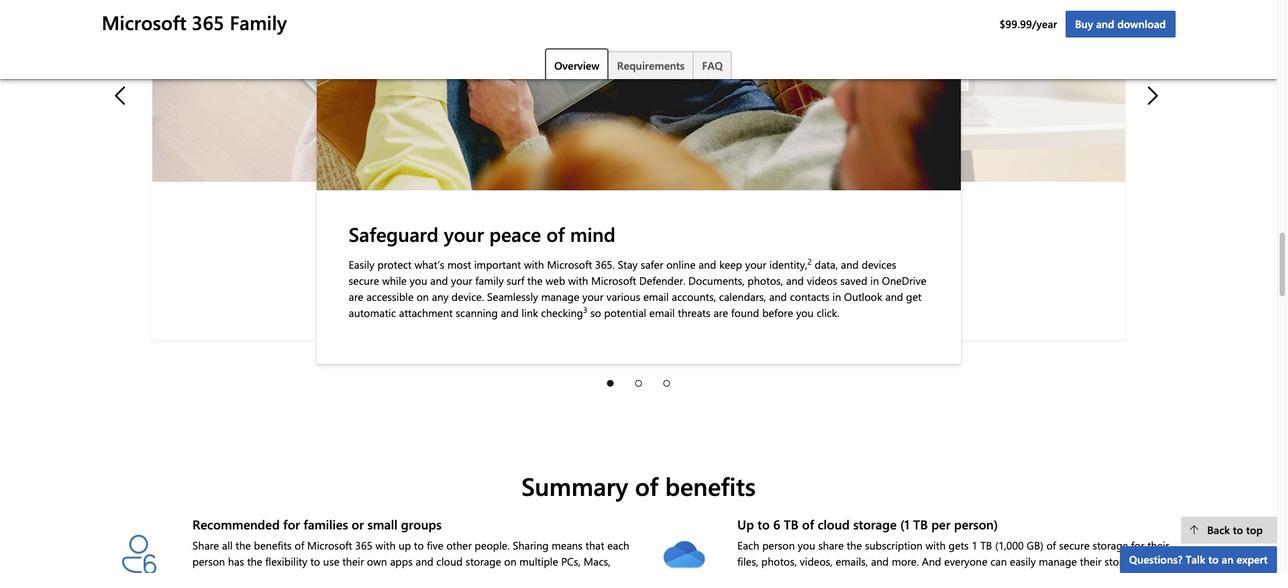 Task type: locate. For each thing, give the bounding box(es) containing it.
with up own
[[376, 539, 396, 553]]

1 horizontal spatial 365
[[355, 539, 373, 553]]

that
[[586, 539, 604, 553]]

android
[[286, 571, 324, 574], [466, 571, 505, 574]]

your
[[444, 221, 484, 247], [745, 258, 767, 272], [451, 274, 472, 288], [582, 290, 604, 304]]

0 horizontal spatial in
[[833, 290, 841, 304]]

two people use the microsoft 365 app on a device as well as on a mobile phone. image
[[152, 0, 738, 182]]

and down subscription
[[871, 555, 889, 569]]

android down people.
[[466, 571, 505, 574]]

1 vertical spatial 365
[[355, 539, 373, 553]]

with inside recommended for families or small groups share all the benefits of microsoft 365 with up to five other people. sharing means that each person has the flexibility to use their own apps and cloud storage on multiple pcs, macs, iphones, ipads, and android phones and tablets. (ios and android require separate a
[[376, 539, 396, 553]]

up to 6 tb of cloud storage (1 tb per person) each person you share the subscription with gets 1 tb (1,000 gb) of secure storage for their files, photos, videos, emails, and more. and everyone can easily manage their storage anytime, on any device.
[[738, 516, 1169, 574]]

for left families
[[283, 516, 300, 534]]

groups
[[401, 516, 442, 534]]

you
[[410, 274, 427, 288], [796, 306, 814, 320], [798, 539, 815, 553]]

contacts
[[790, 290, 830, 304]]

manage up checking
[[541, 290, 579, 304]]

and down onedrive
[[886, 290, 903, 304]]

their up phones
[[342, 555, 364, 569]]

accounts,
[[672, 290, 716, 304]]

0 vertical spatial device.
[[452, 290, 484, 304]]

0 vertical spatial you
[[410, 274, 427, 288]]

multiple
[[520, 555, 558, 569]]

the right surf
[[527, 274, 543, 288]]

photos, up the anytime, on the right
[[762, 555, 797, 569]]

are left found at right
[[714, 306, 728, 320]]

person down 6
[[762, 539, 795, 553]]

for inside recommended for families or small groups share all the benefits of microsoft 365 with up to five other people. sharing means that each person has the flexibility to use their own apps and cloud storage on multiple pcs, macs, iphones, ipads, and android phones and tablets. (ios and android require separate a
[[283, 516, 300, 534]]

device. inside up to 6 tb of cloud storage (1 tb per person) each person you share the subscription with gets 1 tb (1,000 gb) of secure storage for their files, photos, videos, emails, and more. and everyone can easily manage their storage anytime, on any device.
[[816, 571, 848, 574]]

a device screen shows a presentation that has been polished using powerpoint. image
[[539, 0, 1125, 182]]

benefits up flexibility
[[254, 539, 292, 553]]

their up 'questions?'
[[1148, 539, 1169, 553]]

any up attachment
[[432, 290, 449, 304]]

1 horizontal spatial android
[[466, 571, 505, 574]]

pcs,
[[561, 555, 581, 569]]

on right the anytime, on the right
[[781, 571, 793, 574]]

videos,
[[800, 555, 833, 569]]

cloud inside recommended for families or small groups share all the benefits of microsoft 365 with up to five other people. sharing means that each person has the flexibility to use their own apps and cloud storage on multiple pcs, macs, iphones, ipads, and android phones and tablets. (ios and android require separate a
[[437, 555, 463, 569]]

and up before
[[769, 290, 787, 304]]

0 vertical spatial any
[[432, 290, 449, 304]]

everyone
[[944, 555, 988, 569]]

1 vertical spatial person
[[193, 555, 225, 569]]

android down flexibility
[[286, 571, 324, 574]]

videos
[[807, 274, 838, 288]]

the up 'ipads,'
[[247, 555, 262, 569]]

0 vertical spatial photos,
[[748, 274, 783, 288]]

6
[[773, 516, 781, 534]]

1 vertical spatial any
[[796, 571, 813, 574]]

365 up own
[[355, 539, 373, 553]]

tb right 6
[[784, 516, 799, 534]]

0 horizontal spatial cloud
[[437, 555, 463, 569]]

each
[[607, 539, 630, 553]]

1 vertical spatial manage
[[1039, 555, 1077, 569]]

1 vertical spatial you
[[796, 306, 814, 320]]

0 vertical spatial are
[[349, 290, 364, 304]]

any down videos,
[[796, 571, 813, 574]]

with up and
[[926, 539, 946, 553]]

buy and download
[[1075, 17, 1166, 31]]

0 vertical spatial manage
[[541, 290, 579, 304]]

and
[[1096, 17, 1115, 31], [699, 258, 717, 272], [841, 258, 859, 272], [430, 274, 448, 288], [786, 274, 804, 288], [769, 290, 787, 304], [886, 290, 903, 304], [501, 306, 519, 320], [416, 555, 434, 569], [871, 555, 889, 569], [265, 571, 283, 574], [365, 571, 383, 574], [446, 571, 464, 574]]

device. up scanning
[[452, 290, 484, 304]]

1 horizontal spatial in
[[871, 274, 879, 288]]

1 vertical spatial on
[[504, 555, 517, 569]]

365 left family
[[192, 9, 224, 35]]

benefits inside recommended for families or small groups share all the benefits of microsoft 365 with up to five other people. sharing means that each person has the flexibility to use their own apps and cloud storage on multiple pcs, macs, iphones, ipads, and android phones and tablets. (ios and android require separate a
[[254, 539, 292, 553]]

0 vertical spatial 365
[[192, 9, 224, 35]]

0 horizontal spatial manage
[[541, 290, 579, 304]]

0 horizontal spatial person
[[193, 555, 225, 569]]

0 horizontal spatial device.
[[452, 290, 484, 304]]

1 horizontal spatial for
[[1131, 539, 1145, 553]]

cloud up the share
[[818, 516, 850, 534]]

on up require
[[504, 555, 517, 569]]

with inside data, and devices secure while you and your family surf the web with microsoft defender. documents, photos, and videos saved in onedrive are accessible on any device. seamlessly manage your various email accounts, calendars, and contacts in outlook and get automatic attachment scanning and link checking
[[568, 274, 588, 288]]

you down contacts
[[796, 306, 814, 320]]

are
[[349, 290, 364, 304], [714, 306, 728, 320]]

0 horizontal spatial android
[[286, 571, 324, 574]]

tb right (1
[[913, 516, 928, 534]]

1 horizontal spatial cloud
[[818, 516, 850, 534]]

1 horizontal spatial device.
[[816, 571, 848, 574]]

and right buy
[[1096, 17, 1115, 31]]

1 horizontal spatial secure
[[1059, 539, 1090, 553]]

microsoft
[[102, 9, 187, 35], [547, 258, 592, 272], [591, 274, 636, 288], [307, 539, 352, 553]]

in
[[871, 274, 879, 288], [833, 290, 841, 304]]

data, and devices secure while you and your family surf the web with microsoft defender. documents, photos, and videos saved in onedrive are accessible on any device. seamlessly manage your various email accounts, calendars, and contacts in outlook and get automatic attachment scanning and link checking
[[349, 258, 927, 320]]

2 vertical spatial you
[[798, 539, 815, 553]]

and inside 'easily protect what's most important with microsoft 365. stay safer online and keep your identity, 2'
[[699, 258, 717, 272]]

0 vertical spatial on
[[417, 290, 429, 304]]

0 horizontal spatial are
[[349, 290, 364, 304]]

easily protect what's most important with microsoft 365. stay safer online and keep your identity, 2
[[349, 256, 812, 272]]

means
[[552, 539, 583, 553]]

gets
[[949, 539, 969, 553]]

questions?
[[1129, 553, 1183, 567]]

talk
[[1186, 553, 1206, 567]]

microsoft inside 'easily protect what's most important with microsoft 365. stay safer online and keep your identity, 2'
[[547, 258, 592, 272]]

0 vertical spatial cloud
[[818, 516, 850, 534]]

phones
[[327, 571, 362, 574]]

person
[[762, 539, 795, 553], [193, 555, 225, 569]]

up
[[738, 516, 754, 534]]

and down own
[[365, 571, 383, 574]]

summary
[[521, 470, 628, 503]]

1 vertical spatial benefits
[[254, 539, 292, 553]]

their inside recommended for families or small groups share all the benefits of microsoft 365 with up to five other people. sharing means that each person has the flexibility to use their own apps and cloud storage on multiple pcs, macs, iphones, ipads, and android phones and tablets. (ios and android require separate a
[[342, 555, 364, 569]]

1 horizontal spatial benefits
[[665, 470, 756, 503]]

1 horizontal spatial person
[[762, 539, 795, 553]]

protect
[[377, 258, 412, 272]]

on up attachment
[[417, 290, 429, 304]]

(1,000
[[995, 539, 1024, 553]]

per
[[932, 516, 951, 534]]

0 vertical spatial for
[[283, 516, 300, 534]]

photos,
[[748, 274, 783, 288], [762, 555, 797, 569]]

for
[[283, 516, 300, 534], [1131, 539, 1145, 553]]

expert
[[1237, 553, 1268, 567]]

mind
[[570, 221, 616, 247]]

$99.99/year
[[1000, 17, 1057, 31]]

their left 'questions?'
[[1080, 555, 1102, 569]]

peace
[[489, 221, 541, 247]]

1 horizontal spatial on
[[504, 555, 517, 569]]

outlook
[[844, 290, 883, 304]]

benefits
[[665, 470, 756, 503], [254, 539, 292, 553]]

on inside recommended for families or small groups share all the benefits of microsoft 365 with up to five other people. sharing means that each person has the flexibility to use their own apps and cloud storage on multiple pcs, macs, iphones, ipads, and android phones and tablets. (ios and android require separate a
[[504, 555, 517, 569]]

with up surf
[[524, 258, 544, 272]]

0 horizontal spatial for
[[283, 516, 300, 534]]

with
[[524, 258, 544, 272], [568, 274, 588, 288], [376, 539, 396, 553], [926, 539, 946, 553]]

of
[[547, 221, 565, 247], [635, 470, 658, 503], [802, 516, 814, 534], [295, 539, 304, 553], [1047, 539, 1056, 553]]

0 horizontal spatial tb
[[784, 516, 799, 534]]

and right (ios
[[446, 571, 464, 574]]

0 horizontal spatial their
[[342, 555, 364, 569]]

any
[[432, 290, 449, 304], [796, 571, 813, 574]]

microsoft inside recommended for families or small groups share all the benefits of microsoft 365 with up to five other people. sharing means that each person has the flexibility to use their own apps and cloud storage on multiple pcs, macs, iphones, ipads, and android phones and tablets. (ios and android require separate a
[[307, 539, 352, 553]]

on inside data, and devices secure while you and your family surf the web with microsoft defender. documents, photos, and videos saved in onedrive are accessible on any device. seamlessly manage your various email accounts, calendars, and contacts in outlook and get automatic attachment scanning and link checking
[[417, 290, 429, 304]]

to right up
[[414, 539, 424, 553]]

family
[[475, 274, 504, 288]]

1 vertical spatial are
[[714, 306, 728, 320]]

1 vertical spatial device.
[[816, 571, 848, 574]]

benefits up the up
[[665, 470, 756, 503]]

accessible
[[366, 290, 414, 304]]

secure right gb)
[[1059, 539, 1090, 553]]

1 horizontal spatial manage
[[1039, 555, 1077, 569]]

microsoft 365 family
[[102, 9, 287, 35]]

device. down videos,
[[816, 571, 848, 574]]

any inside data, and devices secure while you and your family surf the web with microsoft defender. documents, photos, and videos saved in onedrive are accessible on any device. seamlessly manage your various email accounts, calendars, and contacts in outlook and get automatic attachment scanning and link checking
[[432, 290, 449, 304]]

to left 6
[[758, 516, 770, 534]]

on inside up to 6 tb of cloud storage (1 tb per person) each person you share the subscription with gets 1 tb (1,000 gb) of secure storage for their files, photos, videos, emails, and more. and everyone can easily manage their storage anytime, on any device.
[[781, 571, 793, 574]]

manage
[[541, 290, 579, 304], [1039, 555, 1077, 569]]

0 horizontal spatial secure
[[349, 274, 379, 288]]

overview
[[554, 58, 600, 72]]

or
[[352, 516, 364, 534]]

and inside up to 6 tb of cloud storage (1 tb per person) each person you share the subscription with gets 1 tb (1,000 gb) of secure storage for their files, photos, videos, emails, and more. and everyone can easily manage their storage anytime, on any device.
[[871, 555, 889, 569]]

your inside 'easily protect what's most important with microsoft 365. stay safer online and keep your identity, 2'
[[745, 258, 767, 272]]

all
[[222, 539, 233, 553]]

you down the what's
[[410, 274, 427, 288]]

for up 'questions?'
[[1131, 539, 1145, 553]]

people.
[[475, 539, 510, 553]]

to left an
[[1209, 553, 1219, 567]]

with down 'easily protect what's most important with microsoft 365. stay safer online and keep your identity, 2'
[[568, 274, 588, 288]]

1 android from the left
[[286, 571, 324, 574]]

get
[[906, 290, 922, 304]]

1 horizontal spatial are
[[714, 306, 728, 320]]

email left threats at right bottom
[[649, 306, 675, 320]]

use
[[323, 555, 339, 569]]

photos, up calendars,
[[748, 274, 783, 288]]

email down defender.
[[643, 290, 669, 304]]

1 horizontal spatial any
[[796, 571, 813, 574]]

stay
[[618, 258, 638, 272]]

easily
[[349, 258, 375, 272]]

2 vertical spatial on
[[781, 571, 793, 574]]

2 horizontal spatial their
[[1148, 539, 1169, 553]]

other
[[446, 539, 472, 553]]

important
[[474, 258, 521, 272]]

safeguard your peace of mind
[[349, 221, 616, 247]]

1 vertical spatial email
[[649, 306, 675, 320]]

web
[[546, 274, 565, 288]]

your down most
[[451, 274, 472, 288]]

1 vertical spatial cloud
[[437, 555, 463, 569]]

tb right 1
[[981, 539, 992, 553]]

cloud
[[818, 516, 850, 534], [437, 555, 463, 569]]

on
[[417, 290, 429, 304], [504, 555, 517, 569], [781, 571, 793, 574]]

keep
[[719, 258, 742, 272]]

1 vertical spatial photos,
[[762, 555, 797, 569]]

in up click.
[[833, 290, 841, 304]]

are up "automatic" at the left bottom of the page
[[349, 290, 364, 304]]

link
[[522, 306, 538, 320]]

top
[[1246, 524, 1263, 538]]

the up emails,
[[847, 539, 862, 553]]

1 vertical spatial secure
[[1059, 539, 1090, 553]]

2 horizontal spatial on
[[781, 571, 793, 574]]

device.
[[452, 290, 484, 304], [816, 571, 848, 574]]

each
[[738, 539, 759, 553]]

0 horizontal spatial on
[[417, 290, 429, 304]]

you up videos,
[[798, 539, 815, 553]]

small
[[367, 516, 398, 534]]

cloud down "other"
[[437, 555, 463, 569]]

for inside up to 6 tb of cloud storage (1 tb per person) each person you share the subscription with gets 1 tb (1,000 gb) of secure storage for their files, photos, videos, emails, and more. and everyone can easily manage their storage anytime, on any device.
[[1131, 539, 1145, 553]]

0 vertical spatial person
[[762, 539, 795, 553]]

the inside up to 6 tb of cloud storage (1 tb per person) each person you share the subscription with gets 1 tb (1,000 gb) of secure storage for their files, photos, videos, emails, and more. and everyone can easily manage their storage anytime, on any device.
[[847, 539, 862, 553]]

manage down gb)
[[1039, 555, 1077, 569]]

email inside data, and devices secure while you and your family surf the web with microsoft defender. documents, photos, and videos saved in onedrive are accessible on any device. seamlessly manage your various email accounts, calendars, and contacts in outlook and get automatic attachment scanning and link checking
[[643, 290, 669, 304]]

and up documents,
[[699, 258, 717, 272]]

0 vertical spatial secure
[[349, 274, 379, 288]]

0 horizontal spatial any
[[432, 290, 449, 304]]

secure down easily
[[349, 274, 379, 288]]

so
[[590, 306, 601, 320]]

0 vertical spatial benefits
[[665, 470, 756, 503]]

you inside 3 so potential email threats are found before you click.
[[796, 306, 814, 320]]

1
[[972, 539, 978, 553]]

0 horizontal spatial benefits
[[254, 539, 292, 553]]

your right keep
[[745, 258, 767, 272]]

to
[[758, 516, 770, 534], [1233, 524, 1243, 538], [414, 539, 424, 553], [1209, 553, 1219, 567], [310, 555, 320, 569]]

own
[[367, 555, 387, 569]]

in down devices
[[871, 274, 879, 288]]

0 vertical spatial email
[[643, 290, 669, 304]]

various
[[607, 290, 641, 304]]

macs,
[[584, 555, 611, 569]]

to inside dropdown button
[[1209, 553, 1219, 567]]

the
[[527, 274, 543, 288], [236, 539, 251, 553], [847, 539, 862, 553], [247, 555, 262, 569]]

person up iphones,
[[193, 555, 225, 569]]

1 vertical spatial for
[[1131, 539, 1145, 553]]

0 vertical spatial in
[[871, 274, 879, 288]]



Task type: vqa. For each thing, say whether or not it's contained in the screenshot.
tips
no



Task type: describe. For each thing, give the bounding box(es) containing it.
defender.
[[639, 274, 686, 288]]

iphones,
[[193, 571, 232, 574]]

1 horizontal spatial tb
[[913, 516, 928, 534]]

you inside up to 6 tb of cloud storage (1 tb per person) each person you share the subscription with gets 1 tb (1,000 gb) of secure storage for their files, photos, videos, emails, and more. and everyone can easily manage their storage anytime, on any device.
[[798, 539, 815, 553]]

flexibility
[[265, 555, 307, 569]]

365.
[[595, 258, 615, 272]]

identity,
[[770, 258, 808, 272]]

family
[[230, 9, 287, 35]]

recommended
[[193, 516, 280, 534]]

overview link
[[545, 48, 609, 81]]

checking
[[541, 306, 583, 320]]

onedrive
[[882, 274, 927, 288]]

device. inside data, and devices secure while you and your family surf the web with microsoft defender. documents, photos, and videos saved in onedrive are accessible on any device. seamlessly manage your various email accounts, calendars, and contacts in outlook and get automatic attachment scanning and link checking
[[452, 290, 484, 304]]

buy
[[1075, 17, 1093, 31]]

back
[[1207, 524, 1230, 538]]

and down the what's
[[430, 274, 448, 288]]

questions? talk to an expert
[[1129, 553, 1268, 567]]

gb)
[[1027, 539, 1044, 553]]

1 vertical spatial in
[[833, 290, 841, 304]]

1 horizontal spatial their
[[1080, 555, 1102, 569]]

documents,
[[689, 274, 745, 288]]

scanning
[[456, 306, 498, 320]]

secure inside data, and devices secure while you and your family surf the web with microsoft defender. documents, photos, and videos saved in onedrive are accessible on any device. seamlessly manage your various email accounts, calendars, and contacts in outlook and get automatic attachment scanning and link checking
[[349, 274, 379, 288]]

person inside recommended for families or small groups share all the benefits of microsoft 365 with up to five other people. sharing means that each person has the flexibility to use their own apps and cloud storage on multiple pcs, macs, iphones, ipads, and android phones and tablets. (ios and android require separate a
[[193, 555, 225, 569]]

sharing
[[513, 539, 549, 553]]

cloud inside up to 6 tb of cloud storage (1 tb per person) each person you share the subscription with gets 1 tb (1,000 gb) of secure storage for their files, photos, videos, emails, and more. and everyone can easily manage their storage anytime, on any device.
[[818, 516, 850, 534]]

most
[[448, 258, 471, 272]]

five
[[427, 539, 444, 553]]

person inside up to 6 tb of cloud storage (1 tb per person) each person you share the subscription with gets 1 tb (1,000 gb) of secure storage for their files, photos, videos, emails, and more. and everyone can easily manage their storage anytime, on any device.
[[762, 539, 795, 553]]

anytime,
[[738, 571, 778, 574]]

recommended for families or small groups share all the benefits of microsoft 365 with up to five other people. sharing means that each person has the flexibility to use their own apps and cloud storage on multiple pcs, macs, iphones, ipads, and android phones and tablets. (ios and android require separate a
[[193, 516, 630, 574]]

click.
[[817, 306, 840, 320]]

subscription
[[865, 539, 923, 553]]

of inside recommended for families or small groups share all the benefits of microsoft 365 with up to five other people. sharing means that each person has the flexibility to use their own apps and cloud storage on multiple pcs, macs, iphones, ipads, and android phones and tablets. (ios and android require separate a
[[295, 539, 304, 553]]

with inside up to 6 tb of cloud storage (1 tb per person) each person you share the subscription with gets 1 tb (1,000 gb) of secure storage for their files, photos, videos, emails, and more. and everyone can easily manage their storage anytime, on any device.
[[926, 539, 946, 553]]

to left use at the bottom of page
[[310, 555, 320, 569]]

and inside button
[[1096, 17, 1115, 31]]

emails,
[[836, 555, 868, 569]]

secure inside up to 6 tb of cloud storage (1 tb per person) each person you share the subscription with gets 1 tb (1,000 gb) of secure storage for their files, photos, videos, emails, and more. and everyone can easily manage their storage anytime, on any device.
[[1059, 539, 1090, 553]]

your up most
[[444, 221, 484, 247]]

while
[[382, 274, 407, 288]]

safeguard
[[349, 221, 439, 247]]

person)
[[954, 516, 998, 534]]

2
[[808, 256, 812, 267]]

two people look at the screen of a surface device that is being protected by microsoft defender. image
[[316, 0, 961, 191]]

threats
[[678, 306, 711, 320]]

can
[[991, 555, 1007, 569]]

back to top
[[1207, 524, 1263, 538]]

you inside data, and devices secure while you and your family surf the web with microsoft defender. documents, photos, and videos saved in onedrive are accessible on any device. seamlessly manage your various email accounts, calendars, and contacts in outlook and get automatic attachment scanning and link checking
[[410, 274, 427, 288]]

requirements link
[[608, 51, 694, 79]]

has
[[228, 555, 244, 569]]

learn more about microsoft 365 family. tab list
[[102, 48, 1176, 81]]

and up saved
[[841, 258, 859, 272]]

the inside data, and devices secure while you and your family surf the web with microsoft defender. documents, photos, and videos saved in onedrive are accessible on any device. seamlessly manage your various email accounts, calendars, and contacts in outlook and get automatic attachment scanning and link checking
[[527, 274, 543, 288]]

email inside 3 so potential email threats are found before you click.
[[649, 306, 675, 320]]

storage inside recommended for families or small groups share all the benefits of microsoft 365 with up to five other people. sharing means that each person has the flexibility to use their own apps and cloud storage on multiple pcs, macs, iphones, ipads, and android phones and tablets. (ios and android require separate a
[[466, 555, 501, 569]]

saved
[[841, 274, 868, 288]]

share
[[818, 539, 844, 553]]

0 horizontal spatial 365
[[192, 9, 224, 35]]

manage inside up to 6 tb of cloud storage (1 tb per person) each person you share the subscription with gets 1 tb (1,000 gb) of secure storage for their files, photos, videos, emails, and more. and everyone can easily manage their storage anytime, on any device.
[[1039, 555, 1077, 569]]

safer
[[641, 258, 664, 272]]

3
[[583, 305, 588, 315]]

(1
[[900, 516, 910, 534]]

devices
[[862, 258, 897, 272]]

what's
[[415, 258, 445, 272]]

buy and download button
[[1066, 11, 1176, 38]]

and down the seamlessly
[[501, 306, 519, 320]]

up
[[399, 539, 411, 553]]

online
[[666, 258, 696, 272]]

automatic
[[349, 306, 396, 320]]

to left top
[[1233, 524, 1243, 538]]

data,
[[815, 258, 838, 272]]

the right all
[[236, 539, 251, 553]]

(ios
[[423, 571, 443, 574]]

faq
[[702, 58, 723, 72]]

calendars,
[[719, 290, 766, 304]]

and down identity,
[[786, 274, 804, 288]]

easily
[[1010, 555, 1036, 569]]

before
[[762, 306, 793, 320]]

microsoft inside data, and devices secure while you and your family surf the web with microsoft defender. documents, photos, and videos saved in onedrive are accessible on any device. seamlessly manage your various email accounts, calendars, and contacts in outlook and get automatic attachment scanning and link checking
[[591, 274, 636, 288]]

2 horizontal spatial tb
[[981, 539, 992, 553]]

ipads,
[[235, 571, 262, 574]]

with inside 'easily protect what's most important with microsoft 365. stay safer online and keep your identity, 2'
[[524, 258, 544, 272]]

and down flexibility
[[265, 571, 283, 574]]

manage inside data, and devices secure while you and your family surf the web with microsoft defender. documents, photos, and videos saved in onedrive are accessible on any device. seamlessly manage your various email accounts, calendars, and contacts in outlook and get automatic attachment scanning and link checking
[[541, 290, 579, 304]]

to inside up to 6 tb of cloud storage (1 tb per person) each person you share the subscription with gets 1 tb (1,000 gb) of secure storage for their files, photos, videos, emails, and more. and everyone can easily manage their storage anytime, on any device.
[[758, 516, 770, 534]]

are inside 3 so potential email threats are found before you click.
[[714, 306, 728, 320]]

download
[[1118, 17, 1166, 31]]

are inside data, and devices secure while you and your family surf the web with microsoft defender. documents, photos, and videos saved in onedrive are accessible on any device. seamlessly manage your various email accounts, calendars, and contacts in outlook and get automatic attachment scanning and link checking
[[349, 290, 364, 304]]

questions? talk to an expert button
[[1120, 547, 1277, 574]]

found
[[731, 306, 759, 320]]

more.
[[892, 555, 919, 569]]

and up (ios
[[416, 555, 434, 569]]

photos, inside data, and devices secure while you and your family surf the web with microsoft defender. documents, photos, and videos saved in onedrive are accessible on any device. seamlessly manage your various email accounts, calendars, and contacts in outlook and get automatic attachment scanning and link checking
[[748, 274, 783, 288]]

seamlessly
[[487, 290, 538, 304]]

any inside up to 6 tb of cloud storage (1 tb per person) each person you share the subscription with gets 1 tb (1,000 gb) of secure storage for their files, photos, videos, emails, and more. and everyone can easily manage their storage anytime, on any device.
[[796, 571, 813, 574]]

requirements
[[617, 58, 685, 72]]

365 inside recommended for families or small groups share all the benefits of microsoft 365 with up to five other people. sharing means that each person has the flexibility to use their own apps and cloud storage on multiple pcs, macs, iphones, ipads, and android phones and tablets. (ios and android require separate a
[[355, 539, 373, 553]]

photos, inside up to 6 tb of cloud storage (1 tb per person) each person you share the subscription with gets 1 tb (1,000 gb) of secure storage for their files, photos, videos, emails, and more. and everyone can easily manage their storage anytime, on any device.
[[762, 555, 797, 569]]

2 android from the left
[[466, 571, 505, 574]]

your up 3
[[582, 290, 604, 304]]

back to top link
[[1181, 517, 1277, 544]]

summary of benefits
[[521, 470, 756, 503]]

attachment
[[399, 306, 453, 320]]

and
[[922, 555, 941, 569]]

an
[[1222, 553, 1234, 567]]

tablets.
[[386, 571, 420, 574]]



